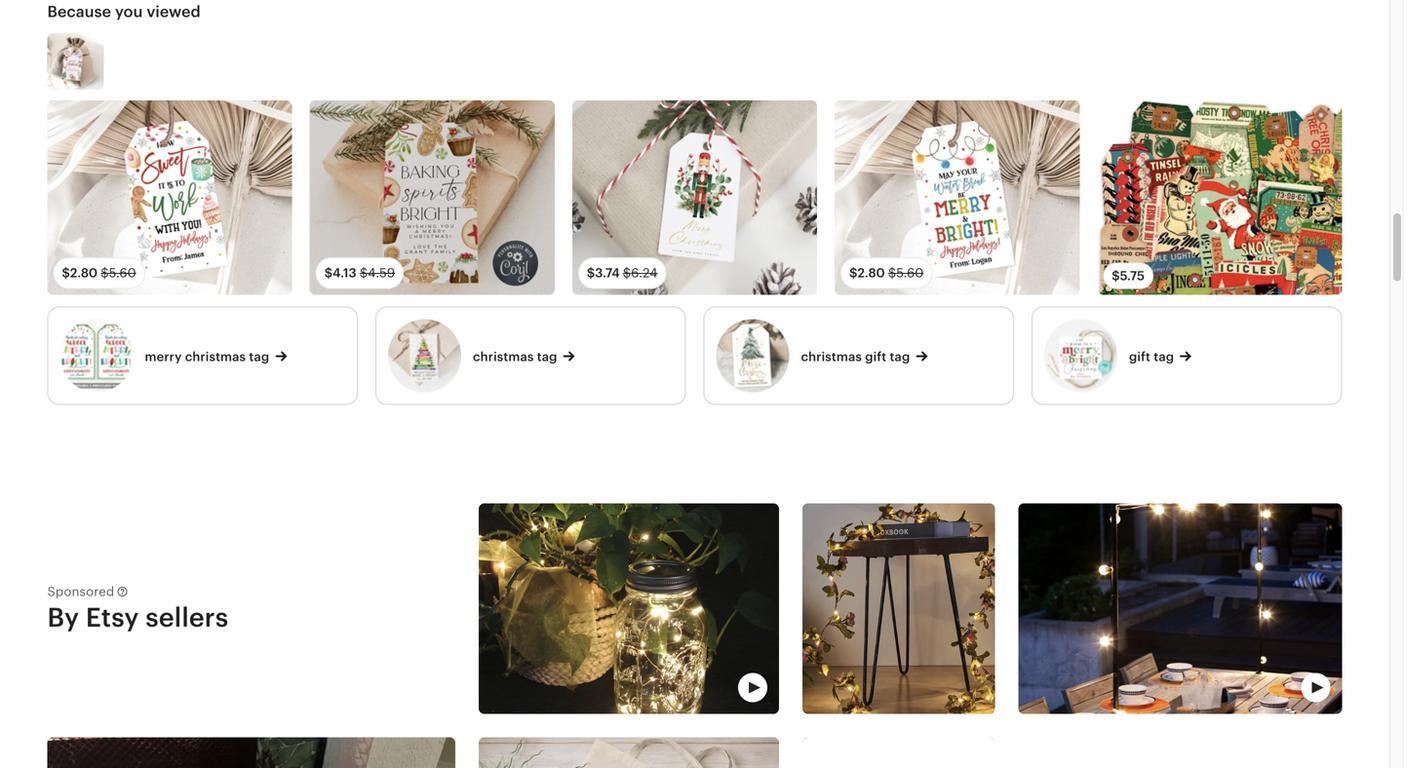 Task type: vqa. For each thing, say whether or not it's contained in the screenshot.
TERMS
no



Task type: locate. For each thing, give the bounding box(es) containing it.
2.80
[[70, 266, 98, 281], [858, 266, 885, 281]]

sponsored
[[47, 585, 114, 599]]

$ 2.80 $ 5.60 for may your winter break be merry and bright tag christmas gift tag holiday favor teacher school gift tag editable download printable cht32 image
[[850, 266, 924, 281]]

3 tag from the left
[[890, 350, 910, 364]]

5.60 for may your winter break be merry and bright tag christmas gift tag holiday favor teacher school gift tag editable download printable cht32 image
[[897, 266, 924, 281]]

etsy
[[86, 603, 139, 633]]

christmas for christmas tag
[[473, 350, 534, 364]]

$
[[62, 266, 70, 281], [101, 266, 109, 281], [324, 266, 333, 281], [360, 266, 368, 281], [587, 266, 595, 281], [623, 266, 631, 281], [850, 266, 858, 281], [888, 266, 897, 281], [1112, 269, 1120, 283]]

christmas coworker gift tags how sweet it is to work with you holiday candy chocolate cookie gift label editable printable download cht37 image
[[47, 100, 292, 295]]

1 $ 2.80 $ 5.60 from the left
[[62, 266, 136, 281]]

may your winter break be merry and bright tag christmas gift tag holiday favor teacher school gift tag editable download printable cht32 image
[[835, 100, 1080, 295]]

2 tag from the left
[[537, 350, 557, 364]]

$ 4.13 $ 4.59
[[324, 266, 395, 281]]

1 horizontal spatial christmas
[[473, 350, 534, 364]]

tag
[[249, 350, 269, 364], [537, 350, 557, 364], [890, 350, 910, 364], [1154, 350, 1174, 364]]

$ 5.75
[[1112, 269, 1145, 283]]

3 christmas from the left
[[801, 350, 862, 364]]

1 horizontal spatial $ 2.80 $ 5.60
[[850, 266, 924, 281]]

gift
[[865, 350, 887, 364], [1129, 350, 1151, 364]]

1 tag from the left
[[249, 350, 269, 364]]

christmas for christmas gift tag
[[801, 350, 862, 364]]

4.59
[[368, 266, 395, 281]]

vintage christmas tags and tabs assortment paper cuts, printed christmas ephemera gift tags decorations scrapbooking stickers reproductions image
[[1097, 100, 1342, 295]]

0 horizontal spatial 2.80
[[70, 266, 98, 281]]

1 horizontal spatial 5.60
[[897, 266, 924, 281]]

2.80 for christmas coworker gift tags how sweet it is to work with you holiday candy chocolate cookie gift label editable printable download cht37 image
[[70, 266, 98, 281]]

$ 2.80 $ 5.60
[[62, 266, 136, 281], [850, 266, 924, 281]]

2 horizontal spatial christmas
[[801, 350, 862, 364]]

0 horizontal spatial christmas
[[185, 350, 246, 364]]

christmas gift tag
[[801, 350, 910, 364]]

1 horizontal spatial 2.80
[[858, 266, 885, 281]]

christmas tag
[[473, 350, 557, 364]]

1 horizontal spatial gift
[[1129, 350, 1151, 364]]

by
[[47, 603, 79, 633]]

baking spirits bright christmas gift tag template, printable holiday baking favor tag, editable cute gingerbread cookie tag instant download image
[[310, 100, 555, 295]]

5.60
[[109, 266, 136, 281], [897, 266, 924, 281]]

5.75
[[1120, 269, 1145, 283]]

1 2.80 from the left
[[70, 266, 98, 281]]

merry christmas gift tag printable, printable christmas gift tag, holiday party favor tag, editable christmas gift tag download, holiday tag image
[[47, 33, 104, 90]]

$ 2.80 $ 5.60 for christmas coworker gift tags how sweet it is to work with you holiday candy chocolate cookie gift label editable printable download cht37 image
[[62, 266, 136, 281]]

2 2.80 from the left
[[858, 266, 885, 281]]

4.13
[[333, 266, 357, 281]]

1 5.60 from the left
[[109, 266, 136, 281]]

2.80 for may your winter break be merry and bright tag christmas gift tag holiday favor teacher school gift tag editable download printable cht32 image
[[858, 266, 885, 281]]

editable traditional nutcracker christmas gift tag, nutcracker tag template, holiday nutcracker thank you favor tag, instant download, ncp image
[[572, 100, 817, 295]]

2 $ 2.80 $ 5.60 from the left
[[850, 266, 924, 281]]

0 horizontal spatial gift
[[865, 350, 887, 364]]

2 gift from the left
[[1129, 350, 1151, 364]]

0 horizontal spatial $ 2.80 $ 5.60
[[62, 266, 136, 281]]

christmas
[[185, 350, 246, 364], [473, 350, 534, 364], [801, 350, 862, 364]]

1 gift from the left
[[865, 350, 887, 364]]

merry christmas tag
[[145, 350, 269, 364]]

2 christmas from the left
[[473, 350, 534, 364]]

sellers
[[146, 603, 229, 633]]

2 5.60 from the left
[[897, 266, 924, 281]]

0 horizontal spatial 5.60
[[109, 266, 136, 281]]



Task type: describe. For each thing, give the bounding box(es) containing it.
christmas lights dog collar with emerald green dog collar flower embellishment image
[[803, 738, 995, 769]]

9ft | 20 led pink/orange artificial rose flower garland vines, battery operated warm white fairy string lights image
[[803, 504, 995, 714]]

6.24
[[631, 266, 658, 281]]

value pack fairy lights for mason jars or crafts with replaceable batteries. you pick quantity. 20 leds / wire, warm white lights. (crfw20) image
[[479, 504, 779, 714]]

viewed
[[147, 3, 201, 20]]

indoor-outdoor table frame for string lights and décor image
[[1019, 504, 1342, 714]]

by etsy sellers
[[47, 603, 229, 633]]

$ 3.74 $ 6.24
[[587, 266, 658, 281]]

because
[[47, 3, 111, 20]]

1 christmas from the left
[[185, 350, 246, 364]]

merry
[[145, 350, 182, 364]]

you
[[115, 3, 143, 20]]

4 tag from the left
[[1154, 350, 1174, 364]]

gift tag
[[1129, 350, 1174, 364]]

because you viewed
[[47, 3, 201, 20]]

christmas cactus cotton canvas tote bag, xmas bag, reusable gift bag, twinkle lights, blooming, red and green, unique, trendy image
[[479, 738, 779, 769]]

red rose flower battery fairy string led light image
[[47, 738, 456, 769]]

3.74
[[595, 266, 620, 281]]

5.60 for christmas coworker gift tags how sweet it is to work with you holiday candy chocolate cookie gift label editable printable download cht37 image
[[109, 266, 136, 281]]



